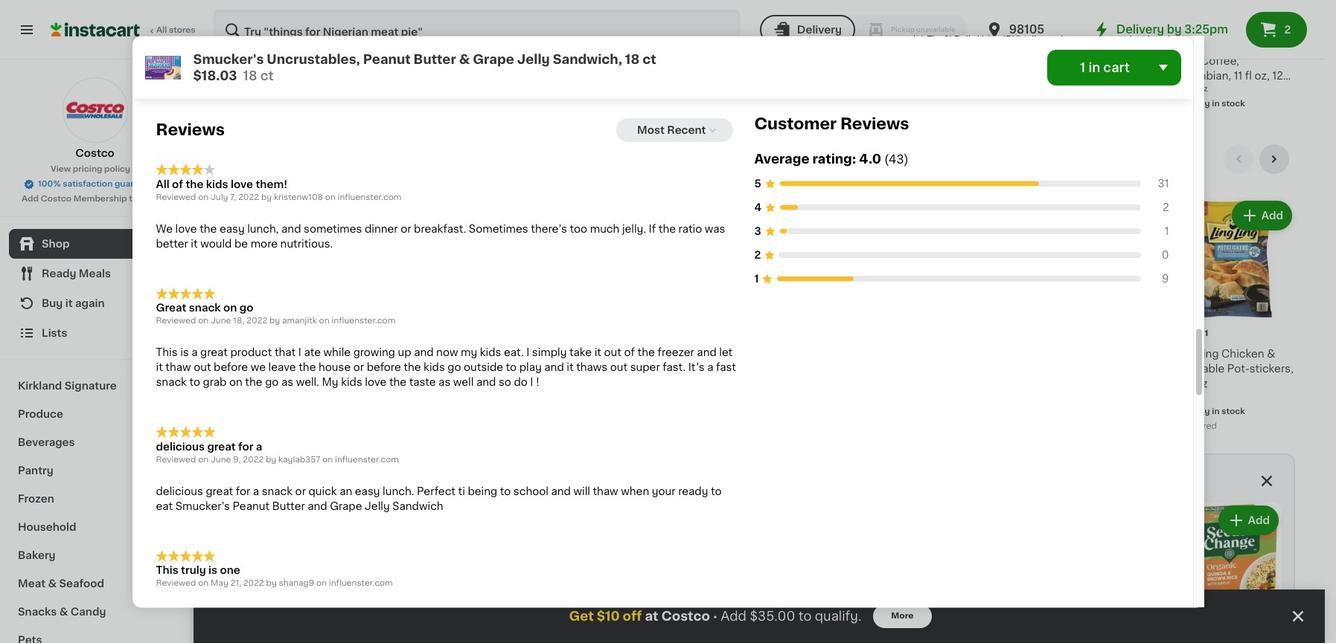 Task type: describe. For each thing, give the bounding box(es) containing it.
0 horizontal spatial 18
[[243, 69, 257, 81]]

costco link
[[62, 77, 128, 161]]

1 el monterey chicken and cheese taquitos, 30-count button from the left
[[359, 198, 482, 421]]

love inside this is a great product that i ate while growing up and now  my kids eat. i simply take it out of the freezer and let it thaw out before we leave the house or before the kids go outside to play and it thaws out super fast. it's a fast snack to grab on the go as well. my kids love the taste as well and so do i !
[[365, 378, 387, 388]]

jelly for smucker's uncrustables, peanut butter & grape jelly sandwich, 18 ct
[[305, 379, 330, 389]]

more button
[[873, 605, 932, 629]]

fl for 26
[[980, 56, 986, 66]]

household
[[18, 523, 76, 533]]

$ 4 96
[[362, 21, 391, 37]]

2 gluten-free button from the left
[[1162, 503, 1282, 644]]

product group containing smucker's uncrustables, peanut butter & grape jelly sandwich, 18 ct
[[223, 198, 347, 436]]

amanjitk
[[282, 318, 317, 326]]

24 inside kirkland signature hard seltzer, 24 x 12 fl oz
[[942, 56, 955, 66]]

the up the super in the left bottom of the page
[[638, 348, 655, 359]]

get $10 off at costco • add $35.00 to qualify.
[[569, 611, 861, 623]]

1 up 0
[[1165, 227, 1169, 237]]

24 for kirkland signature 2- ply paper towels, white, 160 create-a- size sheets, 12 ct
[[232, 21, 253, 37]]

& inside 'link'
[[59, 607, 68, 618]]

chicken up well
[[424, 349, 467, 360]]

love inside all of the kids love them! reviewed on july 7, 2022 by kristenw108 on influenster.com
[[231, 180, 253, 190]]

$ for kirkland signature cold brew coffee, colombian, 11 fl oz, 12 ct
[[1175, 22, 1180, 30]]

18 for smucker's uncrustables, peanut butter & grape jelly sandwich, 18 ct $18.03 18 ct
[[625, 53, 640, 65]]

& inside bibigo steamed dumplings, chicken & vegetables, 36 ct
[[602, 364, 610, 375]]

immune
[[681, 41, 724, 51]]

delivery for delivery
[[797, 25, 842, 35]]

12 inside the chomps original grass fed beef sticks, 12 ct
[[852, 56, 863, 66]]

2022 inside all of the kids love them! reviewed on july 7, 2022 by kristenw108 on influenster.com
[[238, 194, 259, 202]]

add inside frequently bought together section
[[1248, 516, 1270, 526]]

stock inside ling ling chicken & vegetable pot-stickers, 67.2 oz 67.2 oz many in stock
[[1222, 408, 1245, 416]]

cold
[[1269, 41, 1294, 51]]

this for this is a great product that i ate while growing up and now  my kids eat. i simply take it out of the freezer and let it thaw out before we leave the house or before the kids go outside to play and it thaws out super fast. it's a fast snack to grab on the go as well. my kids love the taste as well and so do i !
[[156, 348, 178, 359]]

kirkland for ply
[[223, 41, 265, 51]]

0 horizontal spatial reviews
[[156, 123, 225, 138]]

many up most
[[645, 100, 668, 108]]

snacks
[[18, 607, 57, 618]]

count left taste
[[378, 379, 408, 389]]

kirkland for brew
[[1172, 41, 1214, 51]]

kirkland signature hard seltzer, 24 x 12 fl oz
[[901, 41, 1024, 66]]

stock down create-
[[273, 100, 297, 108]]

ct down paper
[[260, 69, 274, 81]]

view all (10+) button
[[1120, 145, 1212, 174]]

better
[[156, 239, 188, 250]]

1 inside kirkland signature fully-cooked bacon, hickory wood smoked, 1 lb
[[1036, 86, 1040, 96]]

100% satisfaction guarantee button
[[23, 176, 167, 191]]

the down up
[[404, 363, 421, 373]]

quick
[[309, 487, 337, 497]]

average rating: 4.0 (43)
[[754, 154, 909, 166]]

for inside "* the % daily value (dv) tells you how much a nutrient in a serving of food contributes to a daily diet. 2,000 calories a day is used for general nutrition advice."
[[1018, 55, 1030, 63]]

1 horizontal spatial i
[[526, 348, 529, 359]]

of inside "* the % daily value (dv) tells you how much a nutrient in a serving of food contributes to a daily diet. 2,000 calories a day is used for general nutrition advice."
[[960, 45, 969, 54]]

product
[[230, 348, 272, 359]]

100% satisfaction guarantee
[[38, 180, 158, 188]]

many down 380
[[509, 100, 533, 108]]

stock down kirkland signature cold brew coffee, colombian, 11 fl oz, 12 ct
[[1222, 100, 1245, 108]]

or inside we love the easy lunch, and sometimes dinner or breakfast. sometimes there's too much jelly.  if the ratio was better it would be more nutritious.
[[401, 224, 411, 235]]

on left 18,
[[198, 318, 209, 326]]

influenster.com for a
[[335, 456, 399, 465]]

it right buy
[[65, 298, 73, 309]]

size
[[223, 86, 245, 96]]

for for delicious great for a snack or quick an easy lunch. perfect ti being to school and will thaw when your ready to eat   smucker's peanut butter and grape jelly sandwich
[[236, 487, 250, 497]]

growing
[[353, 348, 395, 359]]

cheese for second el monterey chicken and cheese taquitos, 30-count button from left
[[653, 364, 694, 375]]

it inside we love the easy lunch, and sometimes dinner or breakfast. sometimes there's too much jelly.  if the ratio was better it would be more nutritious.
[[191, 239, 198, 250]]

a down you
[[1053, 45, 1058, 54]]

great for reviewed
[[207, 442, 236, 453]]

signature up produce link
[[65, 381, 117, 392]]

in inside "* the % daily value (dv) tells you how much a nutrient in a serving of food contributes to a daily diet. 2,000 calories a day is used for general nutrition advice."
[[1148, 36, 1155, 44]]

would
[[200, 239, 232, 250]]

21,
[[230, 580, 241, 588]]

a left the day
[[962, 55, 967, 63]]

to right being at bottom left
[[500, 487, 511, 497]]

on left "may"
[[198, 580, 209, 588]]

and right up
[[414, 348, 434, 359]]

2 horizontal spatial i
[[530, 378, 533, 388]]

x inside kirkland signature hard seltzer, 24 x 12 fl oz
[[958, 56, 964, 66]]

costco inside the costco link
[[75, 148, 115, 159]]

great inside this is a great product that i ate while growing up and now  my kids eat. i simply take it out of the freezer and let it thaw out before we leave the house or before the kids go outside to play and it thaws out super fast. it's a fast snack to grab on the go as well. my kids love the taste as well and so do i !
[[200, 348, 228, 359]]

kirkland signature 2- ply paper towels, white, 160 create-a- size sheets, 12 ct
[[223, 41, 332, 96]]

96
[[380, 22, 391, 30]]

drinking
[[402, 56, 445, 66]]

taquitos, for second el monterey chicken and cheese taquitos, 30-count button from left
[[696, 364, 743, 375]]

$15.79 element
[[765, 629, 885, 644]]

out up 'thaws'
[[604, 348, 622, 359]]

el monterey chicken and cheese taquitos, 30-count for second el monterey chicken and cheese taquitos, 30-count button from left
[[630, 349, 743, 389]]

oz inside kirkland signature hard seltzer, 24 x 12 fl oz
[[989, 56, 1001, 66]]

$ for liquid i.v. immune support tangerine, 24- count
[[633, 22, 638, 30]]

and down the quick
[[308, 502, 327, 512]]

1 monterey from the left
[[371, 349, 422, 360]]

ct inside kirkland signature cold brew coffee, colombian, 11 fl oz, 12 ct
[[1172, 86, 1182, 96]]

7,
[[230, 194, 236, 202]]

count inside the liquid i.v. immune support tangerine, 24- count
[[630, 71, 660, 81]]

many in stock for fl
[[374, 100, 432, 108]]

truly
[[181, 566, 206, 577]]

add button inside "product" group
[[1233, 203, 1291, 229]]

item carousel region inside frequently bought together section
[[237, 497, 1303, 644]]

costco inside add costco membership to save link
[[41, 195, 72, 203]]

product group containing bibigo steamed dumplings, chicken & vegetables, 36 ct
[[494, 198, 618, 421]]

lists link
[[9, 319, 181, 348]]

19
[[1180, 21, 1198, 37]]

chicken up fast
[[695, 349, 738, 360]]

the up well.
[[299, 363, 316, 373]]

jelly.
[[622, 224, 646, 235]]

2 vertical spatial sponsored badge image
[[1172, 423, 1217, 431]]

a right it's
[[707, 363, 713, 373]]

$18.03
[[193, 69, 237, 81]]

hickory
[[1036, 71, 1077, 81]]

kids up outside
[[480, 348, 501, 359]]

product group containing 21
[[765, 0, 889, 112]]

12 inside kirkland signature hard seltzer, 24 x 12 fl oz
[[966, 56, 977, 66]]

taquitos, for second el monterey chicken and cheese taquitos, 30-count button from right
[[425, 364, 472, 375]]

cooked
[[1066, 56, 1107, 66]]

most recent button
[[616, 119, 734, 143]]

water,
[[448, 56, 481, 66]]

house
[[319, 363, 351, 373]]

on up the increment quantity of smucker's uncrustables, peanut butter & grape jelly sandwich, 18 ct image
[[325, 194, 336, 202]]

on inside this is a great product that i ate while growing up and now  my kids eat. i simply take it out of the freezer and let it thaw out before we leave the house or before the kids go outside to play and it thaws out super fast. it's a fast snack to grab on the go as well. my kids love the taste as well and so do i !
[[229, 378, 243, 388]]

leave
[[268, 363, 296, 373]]

*
[[920, 36, 924, 44]]

signature for water,
[[404, 41, 454, 51]]

let
[[719, 348, 733, 359]]

9
[[1162, 275, 1169, 285]]

will
[[573, 487, 590, 497]]

in inside "field"
[[1089, 61, 1100, 73]]

oz, inside kirkland signature cold brew coffee, colombian, 11 fl oz, 12 ct
[[1255, 71, 1270, 81]]

average
[[754, 154, 809, 166]]

kirkland for seltzer,
[[901, 41, 943, 51]]

when
[[621, 487, 649, 497]]

it's
[[688, 363, 705, 373]]

ct inside the chomps original grass fed beef sticks, 12 ct
[[866, 56, 876, 66]]

frequently bought together
[[237, 477, 422, 488]]

it up 'thaws'
[[595, 348, 601, 359]]

all
[[1154, 154, 1166, 165]]

2 el monterey chicken and cheese taquitos, 30-count button from the left
[[630, 198, 753, 421]]

jelly inside delicious great for a snack or quick an easy lunch. perfect ti being to school and will thaw when your ready to eat   smucker's peanut butter and grape jelly sandwich
[[365, 502, 390, 512]]

and down steamed
[[544, 363, 564, 373]]

instacart logo image
[[51, 21, 140, 39]]

nutrient
[[1113, 36, 1146, 44]]

easy inside delicious great for a snack or quick an easy lunch. perfect ti being to school and will thaw when your ready to eat   smucker's peanut butter and grape jelly sandwich
[[355, 487, 380, 497]]

butter for smucker's uncrustables, peanut butter & grape jelly sandwich, 18 ct
[[223, 379, 256, 389]]

add button inside frequently bought together section
[[1220, 508, 1277, 535]]

to down bibigo
[[506, 363, 517, 373]]

380
[[494, 71, 515, 81]]

meat & seafood link
[[9, 570, 181, 598]]

1 before from the left
[[214, 363, 248, 373]]

$ 26 99
[[904, 21, 943, 37]]

ct down liquid
[[643, 53, 656, 65]]

kirkland for tissue,
[[494, 41, 536, 51]]

uncrustables, for smucker's uncrustables, peanut butter & grape jelly sandwich, 18 ct
[[223, 364, 295, 375]]

delivery by 3:25pm link
[[1093, 21, 1228, 39]]

to inside "* the % daily value (dv) tells you how much a nutrient in a serving of food contributes to a daily diet. 2,000 calories a day is used for general nutrition advice."
[[1042, 45, 1051, 54]]

peanut inside delicious great for a snack or quick an easy lunch. perfect ti being to school and will thaw when your ready to eat   smucker's peanut butter and grape jelly sandwich
[[233, 502, 270, 512]]

ct inside smucker's uncrustables, peanut butter & grape jelly sandwich, 18 ct
[[294, 394, 304, 404]]

treatment tracker modal dialog
[[194, 590, 1325, 644]]

love inside we love the easy lunch, and sometimes dinner or breakfast. sometimes there's too much jelly.  if the ratio was better it would be more nutritious.
[[175, 224, 197, 235]]

6 many in stock from the left
[[1187, 100, 1245, 108]]

general
[[1032, 55, 1063, 63]]

smucker's uncrustables, peanut butter & grape jelly sandwich, 18 ct
[[223, 349, 335, 404]]

in inside ling ling chicken & vegetable pot-stickers, 67.2 oz 67.2 oz many in stock
[[1212, 408, 1220, 416]]

again
[[75, 298, 105, 309]]

& right the meat
[[48, 579, 57, 590]]

satisfaction
[[63, 180, 113, 188]]

reviewed inside all of the kids love them! reviewed on july 7, 2022 by kristenw108 on influenster.com
[[156, 194, 196, 202]]

used
[[996, 55, 1016, 63]]

count inside kirkland signature purified drinking water, 16.9 fl oz, 40-count
[[429, 71, 459, 81]]

many down 16.9
[[374, 100, 397, 108]]

x inside kirkland signature bath tissue, 2-ply, 4.5" x 4", 380 sheets, 30 ct
[[590, 56, 596, 66]]

the left taste
[[389, 378, 407, 388]]

99
[[931, 22, 943, 30]]

2022 for a
[[243, 456, 264, 465]]

$ inside frequently bought together section
[[636, 632, 642, 640]]

and inside we love the easy lunch, and sometimes dinner or breakfast. sometimes there's too much jelly.  if the ratio was better it would be more nutritious.
[[281, 224, 301, 235]]

bacon,
[[1109, 56, 1145, 66]]

to down guarantee on the top
[[129, 195, 138, 203]]

2 ling from the left
[[1197, 349, 1219, 360]]

shop link
[[9, 229, 181, 259]]

fl for 19
[[1245, 71, 1252, 81]]

smucker's inside delicious great for a snack or quick an easy lunch. perfect ti being to school and will thaw when your ready to eat   smucker's peanut butter and grape jelly sandwich
[[175, 502, 230, 512]]

$ 24 25 for kirkland signature 2- ply paper towels, white, 160 create-a- size sheets, 12 ct
[[226, 21, 265, 37]]

the down we
[[245, 378, 262, 388]]

0 horizontal spatial 2
[[754, 251, 761, 261]]

%
[[945, 36, 952, 44]]

of inside this is a great product that i ate while growing up and now  my kids eat. i simply take it out of the freezer and let it thaw out before we leave the house or before the kids go outside to play and it thaws out super fast. it's a fast snack to grab on the go as well. my kids love the taste as well and so do i !
[[624, 348, 635, 359]]

or inside this is a great product that i ate while growing up and now  my kids eat. i simply take it out of the freezer and let it thaw out before we leave the house or before the kids go outside to play and it thaws out super fast. it's a fast snack to grab on the go as well. my kids love the taste as well and so do i !
[[353, 363, 364, 373]]

2 67.2 from the top
[[1172, 393, 1189, 401]]

kids right the my
[[341, 378, 362, 388]]

a left the product
[[191, 348, 198, 359]]

fl inside kirkland signature purified drinking water, 16.9 fl oz, 40-count
[[382, 71, 389, 81]]

stickers,
[[1250, 364, 1294, 375]]

pantry
[[18, 466, 53, 476]]

5 many in stock from the left
[[1051, 100, 1110, 108]]

1 horizontal spatial reviews
[[840, 117, 909, 132]]

36 inside bibigo steamed dumplings, chicken & vegetables, 36 ct
[[559, 379, 572, 389]]

1 vertical spatial 4
[[754, 203, 762, 214]]

peanut for smucker's uncrustables, peanut butter & grape jelly sandwich, 18 ct
[[298, 364, 335, 375]]

ct inside bibigo steamed dumplings, chicken & vegetables, 36 ct
[[575, 379, 586, 389]]

june for snack
[[211, 318, 231, 326]]

2- inside kirkland signature bath tissue, 2-ply, 4.5" x 4", 380 sheets, 30 ct
[[533, 56, 544, 66]]

is inside "this truly is one reviewed on may 21, 2022 by shanag9 on influenster.com"
[[209, 566, 217, 577]]

kirkland inside kirkland signature link
[[18, 381, 62, 392]]

pricing
[[73, 165, 102, 173]]

stock down "40-"
[[409, 100, 432, 108]]

2 horizontal spatial x
[[1182, 85, 1187, 93]]

costco inside get $10 off at costco • add $35.00 to qualify.
[[661, 611, 710, 623]]

stock down wood
[[1086, 100, 1110, 108]]

91
[[1199, 330, 1208, 338]]

oz, inside kirkland signature purified drinking water, 16.9 fl oz, 40-count
[[392, 71, 407, 81]]

remove smucker's uncrustables, peanut butter & grape jelly sandwich, 18 ct image
[[235, 207, 253, 225]]

by inside all of the kids love them! reviewed on july 7, 2022 by kristenw108 on influenster.com
[[261, 194, 272, 202]]

& inside ling ling chicken & vegetable pot-stickers, 67.2 oz 67.2 oz many in stock
[[1267, 349, 1275, 360]]

& inside smucker's uncrustables, peanut butter & grape jelly sandwich, 18 ct
[[259, 379, 267, 389]]

reviewed for this
[[156, 580, 196, 588]]

great snack on go reviewed on june 18, 2022 by amanjitk on influenster.com
[[156, 303, 395, 326]]

add inside "product" group
[[1262, 211, 1283, 221]]

& inside smucker's uncrustables, peanut butter & grape jelly sandwich, 18 ct $18.03 18 ct
[[459, 53, 470, 65]]

kirkland signature fully-cooked bacon, hickory wood smoked, 1 lb
[[1036, 41, 1158, 96]]

4",
[[598, 56, 612, 66]]

snack inside great snack on go reviewed on june 18, 2022 by amanjitk on influenster.com
[[189, 303, 221, 314]]

by left '89'
[[1167, 24, 1182, 35]]

a down delivery by 3:25pm
[[1157, 36, 1162, 44]]

signature for 24
[[945, 41, 996, 51]]

and left will
[[551, 487, 571, 497]]

daily
[[1060, 45, 1080, 54]]

my
[[322, 378, 338, 388]]

9,
[[233, 456, 241, 465]]

add inside get $10 off at costco • add $35.00 to qualify.
[[721, 611, 747, 623]]

the right if
[[659, 224, 676, 235]]

now
[[436, 348, 458, 359]]

2 as from the left
[[439, 378, 451, 388]]

a inside delicious great for a reviewed on june 9, 2022 by kaylab357 on influenster.com
[[256, 442, 262, 453]]

simply
[[532, 348, 567, 359]]

all for of
[[156, 180, 169, 190]]

fast
[[716, 363, 736, 373]]

we
[[156, 224, 173, 235]]

snack inside this is a great product that i ate while growing up and now  my kids eat. i simply take it out of the freezer and let it thaw out before we leave the house or before the kids go outside to play and it thaws out super fast. it's a fast snack to grab on the go as well. my kids love the taste as well and so do i !
[[156, 378, 187, 388]]

ct inside kirkland signature 2- ply paper towels, white, 160 create-a- size sheets, 12 ct
[[303, 86, 313, 96]]

many down size
[[238, 100, 262, 108]]

delicious great for a snack or quick an easy lunch. perfect ti being to school and will thaw when your ready to eat   smucker's peanut butter and grape jelly sandwich
[[156, 487, 722, 512]]

160
[[259, 71, 278, 81]]

12 inside kirkland signature 2- ply paper towels, white, 160 create-a- size sheets, 12 ct
[[289, 86, 300, 96]]

go inside great snack on go reviewed on june 18, 2022 by amanjitk on influenster.com
[[240, 303, 253, 314]]

too
[[570, 224, 587, 235]]

thaw inside delicious great for a snack or quick an easy lunch. perfect ti being to school and will thaw when your ready to eat   smucker's peanut butter and grape jelly sandwich
[[593, 487, 618, 497]]

chicken inside bibigo steamed dumplings, chicken & vegetables, 36 ct
[[556, 364, 599, 375]]

delivery for delivery by 3:25pm
[[1116, 24, 1164, 35]]

stock down 30
[[544, 100, 568, 108]]

much inside "* the % daily value (dv) tells you how much a nutrient in a serving of food contributes to a daily diet. 2,000 calories a day is used for general nutrition advice."
[[1080, 36, 1104, 44]]

2- inside kirkland signature 2- ply paper towels, white, 160 create-a- size sheets, 12 ct
[[321, 41, 332, 51]]

the
[[927, 36, 943, 44]]

there's
[[531, 224, 567, 235]]

do
[[514, 378, 528, 388]]

signature for 2-
[[539, 41, 589, 51]]

the inside all of the kids love them! reviewed on july 7, 2022 by kristenw108 on influenster.com
[[186, 180, 203, 190]]

more
[[891, 613, 914, 621]]

it down take
[[567, 363, 574, 373]]

a up 2,000
[[1106, 36, 1111, 44]]

save
[[140, 195, 159, 203]]

recent
[[667, 126, 706, 136]]

1 vertical spatial 11
[[1189, 85, 1196, 93]]

11 inside kirkland signature cold brew coffee, colombian, 11 fl oz, 12 ct
[[1234, 71, 1243, 81]]

to right the ready
[[711, 487, 722, 497]]

2 monterey from the left
[[642, 349, 693, 360]]

delicious for delicious great for a snack or quick an easy lunch. perfect ti being to school and will thaw when your ready to eat   smucker's peanut butter and grape jelly sandwich
[[156, 487, 203, 497]]

40
[[1062, 22, 1074, 30]]

costco logo image
[[62, 77, 128, 143]]

kirkland signature cold brew coffee, colombian, 11 fl oz, 12 ct
[[1172, 41, 1294, 96]]

12 down colombian,
[[1172, 85, 1180, 93]]

serving
[[927, 45, 958, 54]]

kids up taste
[[424, 363, 445, 373]]

it down great
[[156, 363, 163, 373]]

2 horizontal spatial go
[[448, 363, 461, 373]]

1 as from the left
[[281, 378, 293, 388]]

98105 button
[[985, 9, 1075, 51]]

many down "lb"
[[1051, 100, 1075, 108]]

smucker's for smucker's uncrustables, peanut butter & grape jelly sandwich, 18 ct
[[223, 349, 278, 360]]

many in stock for white,
[[238, 100, 297, 108]]

many down the 12 x 11 oz
[[1187, 100, 1210, 108]]

increment quantity of smucker's uncrustables, peanut butter & grape jelly sandwich, 18 ct image
[[320, 207, 338, 225]]

influenster.com for one
[[329, 580, 393, 588]]

ply
[[223, 56, 240, 66]]

0 horizontal spatial 4
[[367, 21, 378, 37]]

to left grab
[[189, 378, 200, 388]]

2022 for go
[[247, 318, 267, 326]]

24 for kirkland signature bath tissue, 2-ply, 4.5" x 4", 380 sheets, 30 ct
[[503, 21, 524, 37]]

taste
[[409, 378, 436, 388]]

thaw inside this is a great product that i ate while growing up and now  my kids eat. i simply take it out of the freezer and let it thaw out before we leave the house or before the kids go outside to play and it thaws out super fast. it's a fast snack to grab on the go as well. my kids love the taste as well and so do i !
[[166, 363, 191, 373]]

the up would
[[200, 224, 217, 235]]

bibigo steamed dumplings, chicken & vegetables, 36 ct
[[494, 349, 610, 389]]

1 down 3
[[754, 275, 759, 285]]

stock up recent at top
[[680, 100, 703, 108]]



Task type: vqa. For each thing, say whether or not it's contained in the screenshot.


Task type: locate. For each thing, give the bounding box(es) containing it.
ct
[[643, 53, 656, 65], [866, 56, 876, 66], [260, 69, 274, 81], [577, 71, 587, 81], [303, 86, 313, 96], [1172, 86, 1182, 96], [575, 379, 586, 389], [294, 394, 304, 404]]

kirkland for drinking
[[359, 41, 401, 51]]

& down we
[[259, 379, 267, 389]]

of inside all of the kids love them! reviewed on july 7, 2022 by kristenw108 on influenster.com
[[172, 180, 183, 190]]

many in stock for 4.5"
[[509, 100, 568, 108]]

el
[[359, 349, 368, 360], [630, 349, 639, 360]]

is inside this is a great product that i ate while growing up and now  my kids eat. i simply take it out of the freezer and let it thaw out before we leave the house or before the kids go outside to play and it thaws out super fast. it's a fast snack to grab on the go as well. my kids love the taste as well and so do i !
[[180, 348, 189, 359]]

1 $ 24 25 from the left
[[226, 21, 265, 37]]

peanut up well.
[[298, 364, 335, 375]]

ct inside kirkland signature bath tissue, 2-ply, 4.5" x 4", 380 sheets, 30 ct
[[577, 71, 587, 81]]

product group containing el monterey chicken and cheese taquitos, 30-count
[[630, 198, 753, 435]]

2 el monterey chicken and cheese taquitos, 30-count from the left
[[630, 349, 743, 389]]

sheets, inside kirkland signature 2- ply paper towels, white, 160 create-a- size sheets, 12 ct
[[248, 86, 287, 96]]

chicken
[[424, 349, 467, 360], [695, 349, 738, 360], [1222, 349, 1264, 360], [556, 364, 599, 375]]

sheets, inside kirkland signature bath tissue, 2-ply, 4.5" x 4", 380 sheets, 30 ct
[[518, 71, 557, 81]]

kirkland inside kirkland signature bath tissue, 2-ply, 4.5" x 4", 380 sheets, 30 ct
[[494, 41, 536, 51]]

produce link
[[9, 400, 181, 429]]

1 vertical spatial sheets,
[[248, 86, 287, 96]]

june inside delicious great for a reviewed on june 9, 2022 by kaylab357 on influenster.com
[[211, 456, 231, 465]]

or down growing on the left bottom
[[353, 363, 364, 373]]

many in stock for count
[[645, 100, 703, 108]]

1 vertical spatial 2
[[1163, 203, 1169, 214]]

advice.
[[1103, 55, 1132, 63]]

a down delicious great for a reviewed on june 9, 2022 by kaylab357 on influenster.com
[[253, 487, 259, 497]]

signature for coffee,
[[1216, 41, 1267, 51]]

0 horizontal spatial much
[[590, 224, 620, 235]]

influenster.com for go
[[332, 318, 395, 326]]

sandwich, for smucker's uncrustables, peanut butter & grape jelly sandwich, 18 ct
[[223, 394, 277, 404]]

cheese for second el monterey chicken and cheese taquitos, 30-count button from right
[[382, 364, 423, 375]]

vegetable
[[1172, 364, 1225, 375]]

this
[[156, 348, 178, 359], [156, 566, 178, 577]]

oz, down cold
[[1255, 71, 1270, 81]]

influenster.com up dinner at the top
[[338, 194, 402, 202]]

0 horizontal spatial oz,
[[392, 71, 407, 81]]

butter inside delicious great for a snack or quick an easy lunch. perfect ti being to school and will thaw when your ready to eat   smucker's peanut butter and grape jelly sandwich
[[272, 502, 305, 512]]

1 horizontal spatial jelly
[[365, 502, 390, 512]]

2 vertical spatial peanut
[[233, 502, 270, 512]]

1 gluten-free button from the left
[[897, 503, 1018, 644]]

taquitos,
[[425, 364, 472, 375], [696, 364, 743, 375]]

my
[[461, 348, 477, 359]]

bakery link
[[9, 542, 181, 570]]

1 horizontal spatial thaw
[[593, 487, 618, 497]]

1 horizontal spatial fl
[[980, 56, 986, 66]]

kirkland inside kirkland signature hard seltzer, 24 x 12 fl oz
[[901, 41, 943, 51]]

june left 9,
[[211, 456, 231, 465]]

0 horizontal spatial is
[[180, 348, 189, 359]]

0 vertical spatial snack
[[189, 303, 221, 314]]

0 vertical spatial this
[[156, 348, 178, 359]]

2 el from the left
[[630, 349, 639, 360]]

sponsored badge image
[[765, 100, 810, 108], [630, 114, 675, 123], [1172, 423, 1217, 431]]

many down vegetable
[[1187, 408, 1210, 416]]

2 horizontal spatial grape
[[473, 53, 514, 65]]

1 horizontal spatial gluten-free
[[899, 615, 950, 623]]

many inside ling ling chicken & vegetable pot-stickers, 67.2 oz 67.2 oz many in stock
[[1187, 408, 1210, 416]]

product group containing 15
[[1172, 198, 1295, 435]]

0 vertical spatial delicious
[[156, 442, 205, 453]]

0 horizontal spatial delivery
[[797, 25, 842, 35]]

well
[[453, 378, 474, 388]]

sponsored badge image up most
[[630, 114, 675, 123]]

ling up vegetable
[[1197, 349, 1219, 360]]

smucker's inside smucker's uncrustables, peanut butter & grape jelly sandwich, 18 ct
[[223, 349, 278, 360]]

15
[[1180, 329, 1197, 345]]

0 horizontal spatial gluten-free button
[[897, 503, 1018, 644]]

count down support
[[630, 71, 660, 81]]

beverages link
[[9, 429, 181, 457]]

2 vertical spatial or
[[295, 487, 306, 497]]

3 reviewed from the top
[[156, 456, 196, 465]]

by inside delicious great for a reviewed on june 9, 2022 by kaylab357 on influenster.com
[[266, 456, 276, 465]]

1 horizontal spatial as
[[439, 378, 451, 388]]

0 horizontal spatial 36
[[559, 379, 572, 389]]

great
[[200, 348, 228, 359], [207, 442, 236, 453], [206, 487, 233, 497]]

this inside this is a great product that i ate while growing up and now  my kids eat. i simply take it out of the freezer and let it thaw out before we leave the house or before the kids go outside to play and it thaws out super fast. it's a fast snack to grab on the go as well. my kids love the taste as well and so do i !
[[156, 348, 178, 359]]

1 30- from the left
[[359, 379, 378, 389]]

nutritious.
[[280, 239, 333, 250]]

costco left •
[[661, 611, 710, 623]]

towels,
[[275, 56, 314, 66]]

on up 18,
[[223, 303, 237, 314]]

1 horizontal spatial easy
[[355, 487, 380, 497]]

on right shanag9
[[316, 580, 327, 588]]

wood
[[1079, 71, 1110, 81]]

3:25pm
[[1185, 24, 1228, 35]]

1 vertical spatial easy
[[355, 487, 380, 497]]

stock down pot-
[[1222, 408, 1245, 416]]

signature inside kirkland signature fully-cooked bacon, hickory wood smoked, 1 lb
[[1081, 41, 1131, 51]]

25 for 2-
[[525, 22, 536, 30]]

gluten- inside "product" group
[[767, 5, 799, 13]]

all for stores
[[156, 26, 167, 34]]

$ for kirkland signature 2- ply paper towels, white, 160 create-a- size sheets, 12 ct
[[226, 22, 232, 30]]

butter down we
[[223, 379, 256, 389]]

them!
[[256, 180, 287, 190]]

to
[[1042, 45, 1051, 54], [129, 195, 138, 203], [506, 363, 517, 373], [189, 378, 200, 388], [500, 487, 511, 497], [711, 487, 722, 497], [799, 611, 812, 623]]

18 for smucker's uncrustables, peanut butter & grape jelly sandwich, 18 ct
[[280, 394, 291, 404]]

25 up "tissue,"
[[525, 22, 536, 30]]

brew
[[1172, 56, 1198, 66]]

meat
[[18, 579, 45, 590]]

0 horizontal spatial 2-
[[321, 41, 332, 51]]

1 horizontal spatial taquitos,
[[696, 364, 743, 375]]

view for view all (10+)
[[1126, 154, 1152, 165]]

kirkland inside kirkland signature 2- ply paper towels, white, 160 create-a- size sheets, 12 ct
[[223, 41, 265, 51]]

a inside delicious great for a snack or quick an easy lunch. perfect ti being to school and will thaw when your ready to eat   smucker's peanut butter and grape jelly sandwich
[[253, 487, 259, 497]]

1 el monterey chicken and cheese taquitos, 30-count from the left
[[359, 349, 472, 389]]

& up stickers,
[[1267, 349, 1275, 360]]

ready
[[678, 487, 708, 497]]

signature for paper
[[268, 41, 318, 51]]

89
[[1200, 22, 1211, 30]]

on left 'july'
[[198, 194, 209, 202]]

fl down food
[[980, 56, 986, 66]]

influenster.com inside delicious great for a reviewed on june 9, 2022 by kaylab357 on influenster.com
[[335, 456, 399, 465]]

2022 right 9,
[[243, 456, 264, 465]]

0 horizontal spatial sheets,
[[248, 86, 287, 96]]

sponsored badge image for 21
[[765, 100, 810, 108]]

1 horizontal spatial x
[[958, 56, 964, 66]]

0 horizontal spatial cheese
[[382, 364, 423, 375]]

uncrustables,
[[267, 53, 360, 65], [223, 364, 295, 375]]

diet.
[[1082, 45, 1101, 54]]

by inside "this truly is one reviewed on may 21, 2022 by shanag9 on influenster.com"
[[266, 580, 277, 588]]

love up 7,
[[231, 180, 253, 190]]

kids
[[206, 180, 228, 190], [480, 348, 501, 359], [424, 363, 445, 373], [341, 378, 362, 388]]

1 june from the top
[[211, 318, 231, 326]]

many in stock
[[238, 100, 297, 108], [374, 100, 432, 108], [509, 100, 568, 108], [645, 100, 703, 108], [1051, 100, 1110, 108], [1187, 100, 1245, 108]]

2 many in stock from the left
[[374, 100, 432, 108]]

gluten-free for 2nd gluten-free "button" from left
[[1163, 615, 1214, 623]]

june for great
[[211, 456, 231, 465]]

easy right an
[[355, 487, 380, 497]]

2 vertical spatial go
[[265, 378, 279, 388]]

lunch,
[[247, 224, 279, 235]]

0 vertical spatial sandwich,
[[553, 53, 622, 65]]

2 cheese from the left
[[653, 364, 694, 375]]

snack
[[189, 303, 221, 314], [156, 378, 187, 388], [262, 487, 293, 497]]

and for second el monterey chicken and cheese taquitos, 30-count button from right
[[359, 364, 380, 375]]

delicious inside delicious great for a snack or quick an easy lunch. perfect ti being to school and will thaw when your ready to eat   smucker's peanut butter and grape jelly sandwich
[[156, 487, 203, 497]]

reviewed
[[156, 194, 196, 202], [156, 318, 196, 326], [156, 456, 196, 465], [156, 580, 196, 588]]

2 inside button
[[1284, 25, 1291, 35]]

2 taquitos, from the left
[[696, 364, 743, 375]]

el monterey chicken and cheese taquitos, 30-count button
[[359, 198, 482, 421], [630, 198, 753, 421]]

by for go
[[269, 318, 280, 326]]

2 30- from the left
[[630, 379, 648, 389]]

this truly is one reviewed on may 21, 2022 by shanag9 on influenster.com
[[156, 566, 393, 588]]

•
[[713, 611, 718, 623]]

1 el from the left
[[359, 349, 368, 360]]

0 vertical spatial is
[[987, 55, 994, 63]]

2 before from the left
[[367, 363, 401, 373]]

jelly for smucker's uncrustables, peanut butter & grape jelly sandwich, 18 ct $18.03 18 ct
[[517, 53, 550, 65]]

kirkland inside kirkland signature cold brew coffee, colombian, 11 fl oz, 12 ct
[[1172, 41, 1214, 51]]

uncrustables, for smucker's uncrustables, peanut butter & grape jelly sandwich, 18 ct $18.03 18 ct
[[267, 53, 360, 65]]

18 down the leave
[[280, 394, 291, 404]]

guarantee
[[115, 180, 158, 188]]

1 down diet.
[[1080, 61, 1085, 73]]

0 vertical spatial or
[[401, 224, 411, 235]]

support
[[630, 56, 672, 66]]

to inside get $10 off at costco • add $35.00 to qualify.
[[799, 611, 812, 623]]

grape down an
[[330, 502, 362, 512]]

$17.40 element
[[501, 629, 621, 644]]

up
[[398, 348, 411, 359]]

1 horizontal spatial el monterey chicken and cheese taquitos, 30-count button
[[630, 198, 753, 421]]

is right the day
[[987, 55, 994, 63]]

2 vertical spatial grape
[[330, 502, 362, 512]]

2022 inside delicious great for a reviewed on june 9, 2022 by kaylab357 on influenster.com
[[243, 456, 264, 465]]

much inside we love the easy lunch, and sometimes dinner or breakfast. sometimes there's too much jelly.  if the ratio was better it would be more nutritious.
[[590, 224, 620, 235]]

36 right !
[[559, 379, 572, 389]]

for inside delicious great for a snack or quick an easy lunch. perfect ti being to school and will thaw when your ready to eat   smucker's peanut butter and grape jelly sandwich
[[236, 487, 250, 497]]

buy
[[42, 298, 63, 309]]

your
[[652, 487, 676, 497]]

0 horizontal spatial of
[[172, 180, 183, 190]]

on right grab
[[229, 378, 243, 388]]

kaylab357
[[278, 456, 320, 465]]

ct down 'thaws'
[[575, 379, 586, 389]]

sandwich, inside smucker's uncrustables, peanut butter & grape jelly sandwich, 18 ct
[[223, 394, 277, 404]]

chicken inside ling ling chicken & vegetable pot-stickers, 67.2 oz 67.2 oz many in stock
[[1222, 349, 1264, 360]]

$ for chomps original grass fed beef sticks, 12 ct
[[768, 22, 774, 30]]

fl
[[980, 56, 986, 66], [382, 71, 389, 81], [1245, 71, 1252, 81]]

1 vertical spatial view
[[51, 165, 71, 173]]

reviewed down truly
[[156, 580, 196, 588]]

2 horizontal spatial or
[[401, 224, 411, 235]]

day
[[969, 55, 985, 63]]

1 delicious from the top
[[156, 442, 205, 453]]

1 horizontal spatial much
[[1080, 36, 1104, 44]]

is up "may"
[[209, 566, 217, 577]]

1 many in stock from the left
[[238, 100, 297, 108]]

1 in cart field
[[1047, 49, 1181, 85]]

love
[[231, 180, 253, 190], [175, 224, 197, 235], [365, 378, 387, 388]]

1 vertical spatial uncrustables,
[[223, 364, 295, 375]]

2 reviewed from the top
[[156, 318, 196, 326]]

2 $ 24 25 from the left
[[497, 21, 536, 37]]

contributes
[[992, 45, 1040, 54]]

1 vertical spatial 36
[[559, 379, 572, 389]]

peanut inside smucker's uncrustables, peanut butter & grape jelly sandwich, 18 ct
[[298, 364, 335, 375]]

peanut inside smucker's uncrustables, peanut butter & grape jelly sandwich, 18 ct $18.03 18 ct
[[363, 53, 411, 65]]

is inside "* the % daily value (dv) tells you how much a nutrient in a serving of food contributes to a daily diet. 2,000 calories a day is used for general nutrition advice."
[[987, 55, 994, 63]]

reviewed for delicious
[[156, 456, 196, 465]]

many in stock up most recent "button"
[[645, 100, 703, 108]]

signature up ply,
[[539, 41, 589, 51]]

1 oz, from the left
[[392, 71, 407, 81]]

or inside delicious great for a snack or quick an easy lunch. perfect ti being to school and will thaw when your ready to eat   smucker's peanut butter and grape jelly sandwich
[[295, 487, 306, 497]]

ling down 15
[[1172, 349, 1194, 360]]

2022 inside great snack on go reviewed on june 18, 2022 by amanjitk on influenster.com
[[247, 318, 267, 326]]

add button
[[420, 203, 478, 229], [827, 203, 884, 229], [962, 203, 1020, 229], [1098, 203, 1155, 229], [1233, 203, 1291, 229], [1220, 508, 1277, 535]]

2
[[1284, 25, 1291, 35], [1163, 203, 1169, 214], [754, 251, 761, 261]]

stores
[[169, 26, 196, 34]]

1 ling from the left
[[1172, 349, 1194, 360]]

may
[[211, 580, 228, 588]]

freezer
[[658, 348, 694, 359]]

lb
[[1043, 86, 1053, 96]]

is down great
[[180, 348, 189, 359]]

kirkland for cooked
[[1036, 41, 1078, 51]]

cheese down up
[[382, 364, 423, 375]]

ct down colombian,
[[1172, 86, 1182, 96]]

great for snack
[[206, 487, 233, 497]]

1 horizontal spatial 25
[[525, 22, 536, 30]]

$ for kirkland signature fully-cooked bacon, hickory wood smoked, 1 lb
[[1039, 22, 1045, 30]]

30- for second el monterey chicken and cheese taquitos, 30-count button from left
[[630, 379, 648, 389]]

jelly inside smucker's uncrustables, peanut butter & grape jelly sandwich, 18 ct
[[305, 379, 330, 389]]

signature up the day
[[945, 41, 996, 51]]

colombian,
[[1172, 71, 1231, 81]]

customer reviews
[[754, 117, 909, 132]]

kirkland up "seltzer,"
[[901, 41, 943, 51]]

by left the amanjitk
[[269, 318, 280, 326]]

1 67.2 from the top
[[1172, 379, 1193, 389]]

kids inside all of the kids love them! reviewed on july 7, 2022 by kristenw108 on influenster.com
[[206, 180, 228, 190]]

and for second el monterey chicken and cheese taquitos, 30-count button from left
[[630, 364, 651, 375]]

signature inside kirkland signature purified drinking water, 16.9 fl oz, 40-count
[[404, 41, 454, 51]]

out left the super in the left bottom of the page
[[610, 363, 628, 373]]

2 horizontal spatial snack
[[262, 487, 293, 497]]

$ 21 14
[[768, 21, 802, 37]]

signature inside kirkland signature hard seltzer, 24 x 12 fl oz
[[945, 41, 996, 51]]

1 horizontal spatial sheets,
[[518, 71, 557, 81]]

on up frequently bought together
[[323, 456, 333, 465]]

1 gluten-free from the left
[[635, 615, 686, 623]]

2 gluten-free from the left
[[899, 615, 950, 623]]

gluten-free keto
[[767, 5, 844, 13]]

1 horizontal spatial 2
[[1163, 203, 1169, 214]]

2 delicious from the top
[[156, 487, 203, 497]]

go down the leave
[[265, 378, 279, 388]]

reviewed inside delicious great for a reviewed on june 9, 2022 by kaylab357 on influenster.com
[[156, 456, 196, 465]]

kristenw108
[[274, 194, 323, 202]]

fl inside kirkland signature cold brew coffee, colombian, 11 fl oz, 12 ct
[[1245, 71, 1252, 81]]

0 vertical spatial for
[[1018, 55, 1030, 63]]

by for one
[[266, 580, 277, 588]]

1 horizontal spatial 11
[[1234, 71, 1243, 81]]

out up grab
[[194, 363, 211, 373]]

4 left 96
[[367, 21, 378, 37]]

view for view pricing policy
[[51, 165, 71, 173]]

on right the amanjitk
[[319, 318, 329, 326]]

0 vertical spatial love
[[231, 180, 253, 190]]

4 reviewed from the top
[[156, 580, 196, 588]]

1 and from the left
[[359, 364, 380, 375]]

signature inside kirkland signature cold brew coffee, colombian, 11 fl oz, 12 ct
[[1216, 41, 1267, 51]]

by down them!
[[261, 194, 272, 202]]

uncrustables, inside smucker's uncrustables, peanut butter & grape jelly sandwich, 18 ct $18.03 18 ct
[[267, 53, 360, 65]]

1 horizontal spatial go
[[265, 378, 279, 388]]

this left truly
[[156, 566, 178, 577]]

taquitos, down let
[[696, 364, 743, 375]]

1 taquitos, from the left
[[425, 364, 472, 375]]

cheese
[[382, 364, 423, 375], [653, 364, 694, 375]]

2 june from the top
[[211, 456, 231, 465]]

1 horizontal spatial monterey
[[642, 349, 693, 360]]

2 vertical spatial smucker's
[[175, 502, 230, 512]]

12 x 11 oz
[[1172, 85, 1208, 93]]

2 horizontal spatial 18
[[625, 53, 640, 65]]

2 this from the top
[[156, 566, 178, 577]]

this inside "this truly is one reviewed on may 21, 2022 by shanag9 on influenster.com"
[[156, 566, 178, 577]]

monterey
[[371, 349, 422, 360], [642, 349, 693, 360]]

and up it's
[[697, 348, 717, 359]]

beef
[[788, 56, 812, 66]]

2 vertical spatial snack
[[262, 487, 293, 497]]

1 horizontal spatial is
[[209, 566, 217, 577]]

peanut for smucker's uncrustables, peanut butter & grape jelly sandwich, 18 ct $18.03 18 ct
[[363, 53, 411, 65]]

for inside delicious great for a reviewed on june 9, 2022 by kaylab357 on influenster.com
[[238, 442, 253, 453]]

2022 for one
[[243, 580, 264, 588]]

item carousel region containing add
[[237, 497, 1303, 644]]

0 vertical spatial of
[[960, 45, 969, 54]]

signature for bacon,
[[1081, 41, 1131, 51]]

by for a
[[266, 456, 276, 465]]

smucker's for smucker's uncrustables, peanut butter & grape jelly sandwich, 18 ct $18.03 18 ct
[[193, 53, 264, 65]]

24 down serving
[[942, 56, 955, 66]]

this for this truly is one reviewed on may 21, 2022 by shanag9 on influenster.com
[[156, 566, 178, 577]]

sandwich, for smucker's uncrustables, peanut butter & grape jelly sandwich, 18 ct $18.03 18 ct
[[553, 53, 622, 65]]

2 vertical spatial of
[[624, 348, 635, 359]]

as
[[281, 378, 293, 388], [439, 378, 451, 388]]

thaw
[[166, 363, 191, 373], [593, 487, 618, 497]]

1 reviewed from the top
[[156, 194, 196, 202]]

4
[[367, 21, 378, 37], [754, 203, 762, 214]]

sponsored badge image for 36
[[630, 114, 675, 123]]

view up 100%
[[51, 165, 71, 173]]

nutrition
[[1065, 55, 1101, 63]]

2 oz, from the left
[[1255, 71, 1270, 81]]

all up save
[[156, 180, 169, 190]]

2 horizontal spatial jelly
[[517, 53, 550, 65]]

reviews up 4.0
[[840, 117, 909, 132]]

june inside great snack on go reviewed on june 18, 2022 by amanjitk on influenster.com
[[211, 318, 231, 326]]

2022 right 7,
[[238, 194, 259, 202]]

$ 19 89
[[1175, 21, 1211, 37]]

love down growing on the left bottom
[[365, 378, 387, 388]]

influenster.com inside all of the kids love them! reviewed on july 7, 2022 by kristenw108 on influenster.com
[[338, 194, 402, 202]]

0 horizontal spatial el monterey chicken and cheese taquitos, 30-count button
[[359, 198, 482, 421]]

purified
[[359, 56, 399, 66]]

1 horizontal spatial butter
[[272, 502, 305, 512]]

grape for smucker's uncrustables, peanut butter & grape jelly sandwich, 18 ct
[[270, 379, 302, 389]]

peanut
[[363, 53, 411, 65], [298, 364, 335, 375], [233, 502, 270, 512]]

$ 24 25 for kirkland signature bath tissue, 2-ply, 4.5" x 4", 380 sheets, 30 ct
[[497, 21, 536, 37]]

product group
[[630, 0, 753, 127], [765, 0, 889, 112], [223, 198, 347, 436], [359, 198, 482, 421], [494, 198, 618, 421], [630, 198, 753, 435], [765, 198, 889, 421], [901, 198, 1024, 421], [1036, 198, 1160, 421], [1172, 198, 1295, 435], [237, 503, 357, 644], [369, 503, 489, 644], [1162, 503, 1282, 644]]

item carousel region containing 15
[[223, 145, 1295, 442]]

kirkland inside kirkland signature fully-cooked bacon, hickory wood smoked, 1 lb
[[1036, 41, 1078, 51]]

1 horizontal spatial $ 24 25
[[497, 21, 536, 37]]

2 horizontal spatial love
[[365, 378, 387, 388]]

$ 17 40
[[1039, 21, 1074, 37]]

1 horizontal spatial of
[[624, 348, 635, 359]]

count down drinking at the left of the page
[[429, 71, 459, 81]]

2 horizontal spatial 24
[[942, 56, 955, 66]]

taquitos, down the now
[[425, 364, 472, 375]]

0 vertical spatial sponsored badge image
[[765, 100, 810, 108]]

perfect
[[417, 487, 456, 497]]

sheets, down ply,
[[518, 71, 557, 81]]

taquitos, inside "product" group
[[696, 364, 743, 375]]

30- inside "product" group
[[630, 379, 648, 389]]

on left 9,
[[198, 456, 209, 465]]

2 horizontal spatial sponsored badge image
[[1172, 423, 1217, 431]]

ct down create-
[[303, 86, 313, 96]]

1 inside "field"
[[1080, 61, 1085, 73]]

snack right great
[[189, 303, 221, 314]]

$ for kirkland signature hard seltzer, 24 x 12 fl oz
[[904, 22, 909, 30]]

2022 right 18,
[[247, 318, 267, 326]]

12 down cold
[[1273, 71, 1283, 81]]

0 vertical spatial june
[[211, 318, 231, 326]]

el monterey chicken and cheese taquitos, 30-count for second el monterey chicken and cheese taquitos, 30-count button from right
[[359, 349, 472, 389]]

uncrustables, down the product
[[223, 364, 295, 375]]

item carousel region
[[223, 145, 1295, 442], [237, 497, 1303, 644]]

0 vertical spatial 2
[[1284, 25, 1291, 35]]

i left ate
[[298, 348, 301, 359]]

30- for second el monterey chicken and cheese taquitos, 30-count button from right
[[359, 379, 378, 389]]

1 cheese from the left
[[382, 364, 423, 375]]

costco up view pricing policy link
[[75, 148, 115, 159]]

1 horizontal spatial 36
[[638, 21, 659, 37]]

$ inside '$ 26 99'
[[904, 22, 909, 30]]

$ left 14 on the top right of the page
[[768, 22, 774, 30]]

kirkland up "tissue,"
[[494, 41, 536, 51]]

service type group
[[760, 15, 967, 45]]

0 vertical spatial smucker's
[[193, 53, 264, 65]]

0 horizontal spatial i
[[298, 348, 301, 359]]

0 horizontal spatial $ 24 25
[[226, 21, 265, 37]]

reviews down size
[[156, 123, 225, 138]]

None search field
[[213, 9, 741, 51]]

so
[[499, 378, 511, 388]]

3 gluten-free from the left
[[1163, 615, 1214, 623]]

1 horizontal spatial grape
[[330, 502, 362, 512]]

0 horizontal spatial sponsored badge image
[[630, 114, 675, 123]]

oz, left "40-"
[[392, 71, 407, 81]]

delicious
[[156, 442, 205, 453], [156, 487, 203, 497]]

2 vertical spatial 2
[[754, 251, 761, 261]]

1 vertical spatial butter
[[223, 379, 256, 389]]

5
[[754, 179, 761, 190]]

3 many in stock from the left
[[509, 100, 568, 108]]

peanut up 16.9
[[363, 53, 411, 65]]

12 inside kirkland signature cold brew coffee, colombian, 11 fl oz, 12 ct
[[1273, 71, 1283, 81]]

grape inside smucker's uncrustables, peanut butter & grape jelly sandwich, 18 ct
[[270, 379, 302, 389]]

easy inside we love the easy lunch, and sometimes dinner or breakfast. sometimes there's too much jelly.  if the ratio was better it would be more nutritious.
[[220, 224, 245, 235]]

as left well
[[439, 378, 451, 388]]

0 horizontal spatial el
[[359, 349, 368, 360]]

1 horizontal spatial love
[[231, 180, 253, 190]]

delicious for delicious great for a reviewed on june 9, 2022 by kaylab357 on influenster.com
[[156, 442, 205, 453]]

sponsored badge image up customer
[[765, 100, 810, 108]]

2 horizontal spatial butter
[[414, 53, 456, 65]]

product group containing 36
[[630, 0, 753, 127]]

1 this from the top
[[156, 348, 178, 359]]

hard
[[998, 41, 1024, 51]]

0 vertical spatial thaw
[[166, 363, 191, 373]]

1 vertical spatial great
[[207, 442, 236, 453]]

shop
[[42, 239, 70, 249]]

2022
[[238, 194, 259, 202], [247, 318, 267, 326], [243, 456, 264, 465], [243, 580, 264, 588]]

0 vertical spatial view
[[1126, 154, 1152, 165]]

$ for kirkland signature purified drinking water, 16.9 fl oz, 40-count
[[362, 22, 367, 30]]

butter for smucker's uncrustables, peanut butter & grape jelly sandwich, 18 ct $18.03 18 ct
[[414, 53, 456, 65]]

25 for paper
[[254, 22, 265, 30]]

lunch.
[[383, 487, 414, 497]]

0 horizontal spatial thaw
[[166, 363, 191, 373]]

0 horizontal spatial 25
[[254, 22, 265, 30]]

off
[[623, 611, 642, 623]]

snack inside delicious great for a snack or quick an easy lunch. perfect ti being to school and will thaw when your ready to eat   smucker's peanut butter and grape jelly sandwich
[[262, 487, 293, 497]]

butter inside smucker's uncrustables, peanut butter & grape jelly sandwich, 18 ct
[[223, 379, 256, 389]]

el inside "product" group
[[630, 349, 639, 360]]

$ up liquid
[[633, 22, 638, 30]]

smucker's inside smucker's uncrustables, peanut butter & grape jelly sandwich, 18 ct $18.03 18 ct
[[193, 53, 264, 65]]

1 vertical spatial costco
[[41, 195, 72, 203]]

1 vertical spatial delicious
[[156, 487, 203, 497]]

kirkland up ply
[[223, 41, 265, 51]]

ct right 30
[[577, 71, 587, 81]]

0 horizontal spatial 30-
[[359, 379, 378, 389]]

$35.00
[[750, 611, 795, 623]]

frequently
[[237, 477, 310, 488]]

and down outside
[[476, 378, 496, 388]]

keto
[[824, 5, 844, 13]]

for
[[1018, 55, 1030, 63], [238, 442, 253, 453], [236, 487, 250, 497]]

0 vertical spatial item carousel region
[[223, 145, 1295, 442]]

2 horizontal spatial of
[[960, 45, 969, 54]]

2 25 from the left
[[525, 22, 536, 30]]

1 vertical spatial this
[[156, 566, 178, 577]]

0 horizontal spatial as
[[281, 378, 293, 388]]

0 horizontal spatial easy
[[220, 224, 245, 235]]

$ up you
[[1039, 22, 1045, 30]]

value
[[978, 36, 1000, 44]]

el for second el monterey chicken and cheese taquitos, 30-count button from left
[[630, 349, 639, 360]]

$ for kirkland signature bath tissue, 2-ply, 4.5" x 4", 380 sheets, 30 ct
[[497, 22, 503, 30]]

1 vertical spatial june
[[211, 456, 231, 465]]

1 25 from the left
[[254, 22, 265, 30]]

delicious inside delicious great for a reviewed on june 9, 2022 by kaylab357 on influenster.com
[[156, 442, 205, 453]]

2 and from the left
[[630, 364, 651, 375]]

signature inside kirkland signature 2- ply paper towels, white, 160 create-a- size sheets, 12 ct
[[268, 41, 318, 51]]

sandwich, inside smucker's uncrustables, peanut butter & grape jelly sandwich, 18 ct $18.03 18 ct
[[553, 53, 622, 65]]

frequently bought together section
[[223, 454, 1303, 644]]

take
[[569, 348, 592, 359]]

0 horizontal spatial taquitos,
[[425, 364, 472, 375]]

seafood
[[59, 579, 104, 590]]

a-
[[320, 71, 332, 81]]

monterey up fast.
[[642, 349, 693, 360]]

gluten-free for 2nd gluten-free "button" from right
[[899, 615, 950, 623]]

grape for smucker's uncrustables, peanut butter & grape jelly sandwich, 18 ct $18.03 18 ct
[[473, 53, 514, 65]]

count down fast.
[[648, 379, 679, 389]]

el for second el monterey chicken and cheese taquitos, 30-count button from right
[[359, 349, 368, 360]]

for for delicious great for a reviewed on june 9, 2022 by kaylab357 on influenster.com
[[238, 442, 253, 453]]

reviewed for great
[[156, 318, 196, 326]]

0 horizontal spatial 11
[[1189, 85, 1196, 93]]

it
[[191, 239, 198, 250], [65, 298, 73, 309], [595, 348, 601, 359], [156, 363, 163, 373], [567, 363, 574, 373]]

jelly inside smucker's uncrustables, peanut butter & grape jelly sandwich, 18 ct $18.03 18 ct
[[517, 53, 550, 65]]

4 many in stock from the left
[[645, 100, 703, 108]]

grape inside delicious great for a snack or quick an easy lunch. perfect ti being to school and will thaw when your ready to eat   smucker's peanut butter and grape jelly sandwich
[[330, 502, 362, 512]]



